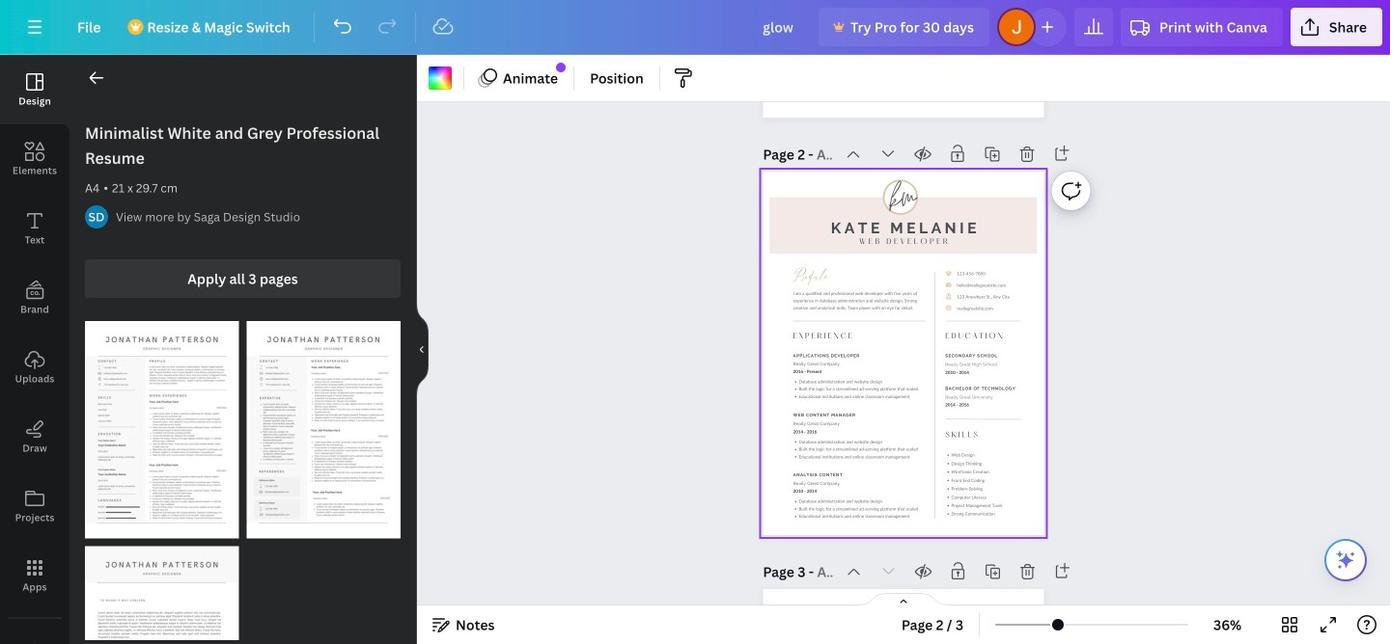Task type: locate. For each thing, give the bounding box(es) containing it.
main menu bar
[[0, 0, 1390, 55]]

hide image
[[416, 304, 429, 396]]

Page title text field
[[817, 145, 832, 164], [817, 563, 833, 582]]

minimalist white and grey professional resume image
[[85, 321, 239, 539], [247, 321, 401, 539], [85, 547, 239, 645]]

canva assistant image
[[1334, 549, 1357, 572]]

saga design studio image
[[85, 206, 108, 229]]

minimalist white and grey professional resume element
[[85, 321, 239, 539], [247, 321, 401, 539], [85, 547, 239, 645]]

0 vertical spatial page title text field
[[817, 145, 832, 164]]

1 vertical spatial page title text field
[[817, 563, 833, 582]]

1 page title text field from the top
[[817, 145, 832, 164]]



Task type: vqa. For each thing, say whether or not it's contained in the screenshot.
Page title text box
yes



Task type: describe. For each thing, give the bounding box(es) containing it.
2 page title text field from the top
[[817, 563, 833, 582]]

show pages image
[[857, 593, 950, 608]]

saga design studio element
[[85, 206, 108, 229]]

#ffffff image
[[429, 67, 452, 90]]

Design title text field
[[747, 8, 811, 46]]

side panel tab list
[[0, 55, 70, 645]]



